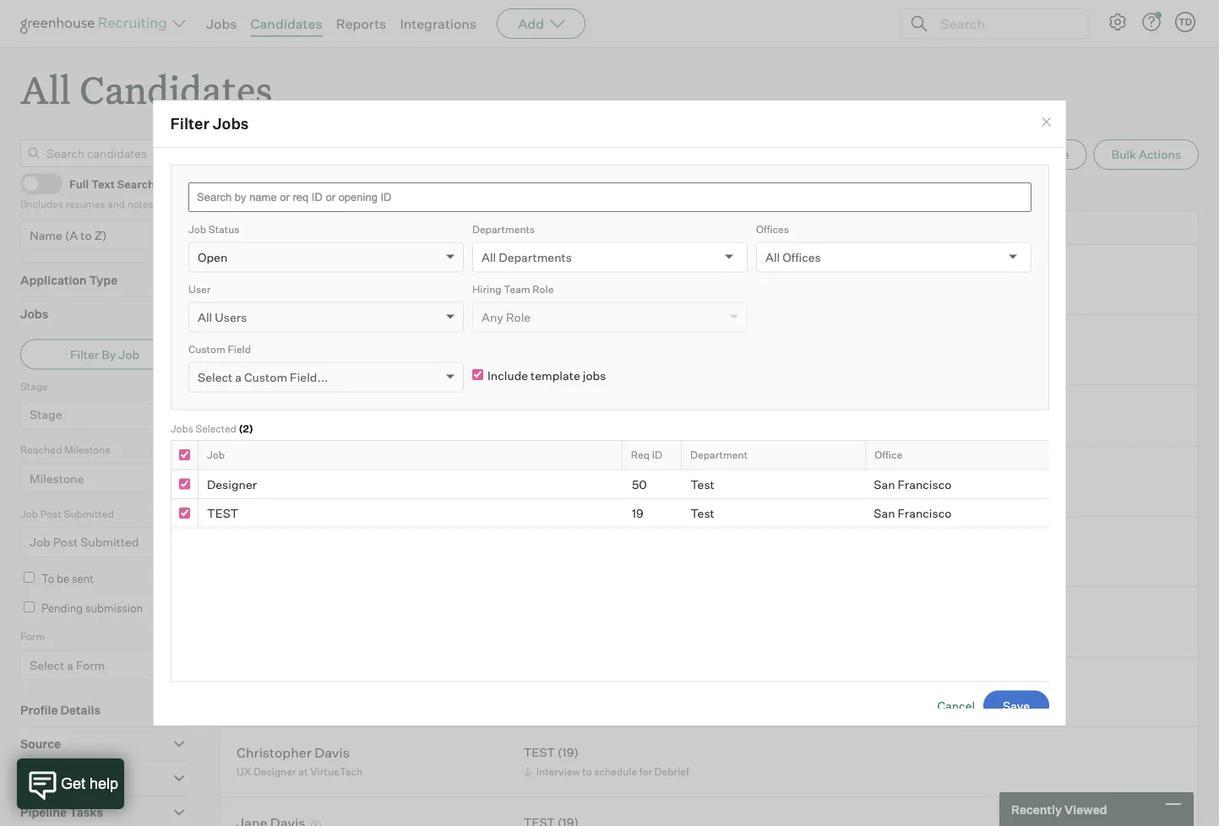 Task type: describe. For each thing, give the bounding box(es) containing it.
test (19) for rachel brown
[[524, 399, 579, 414]]

designer for designer
[[206, 477, 257, 492]]

jobs left candidates link
[[206, 15, 237, 32]]

test (19) interview to schedule for technical interview
[[524, 263, 746, 295]]

colby
[[294, 674, 330, 691]]

reached milestone
[[20, 444, 111, 456]]

1 vertical spatial milestone
[[30, 471, 84, 486]]

name (a to z) option
[[30, 228, 107, 243]]

application type
[[20, 273, 118, 287]]

filter jobs dialog
[[153, 100, 1067, 726]]

open for open
[[197, 249, 227, 264]]

all candidates
[[20, 64, 272, 114]]

req
[[631, 448, 649, 461]]

engineering inside zach brock engineering manager
[[237, 353, 294, 366]]

0 vertical spatial job post submitted
[[20, 508, 114, 520]]

resumes
[[65, 197, 105, 210]]

generate report button
[[792, 140, 946, 170]]

migrated
[[425, 182, 471, 195]]

test (19) interview to schedule for debrief
[[524, 745, 689, 778]]

at inside christopher davis ux designer at virtuetech
[[299, 765, 308, 778]]

add candidate
[[987, 147, 1069, 162]]

add for add candidate
[[987, 147, 1010, 162]]

virtuetech
[[310, 765, 363, 778]]

greenhouse recruiting image
[[20, 14, 172, 34]]

interview to schedule for technical interview link
[[521, 281, 750, 297]]

san for 50
[[873, 477, 895, 492]]

by
[[102, 347, 116, 362]]

manager
[[296, 353, 338, 366]]

include
[[487, 368, 528, 383]]

to for test (19) interview to schedule for debrief
[[582, 765, 592, 778]]

add for add
[[518, 15, 544, 32]]

brandon
[[237, 674, 291, 691]]

td button
[[1172, 8, 1199, 35]]

francisco for 50
[[897, 477, 951, 492]]

designer inside christopher davis ux designer at virtuetech
[[253, 765, 296, 778]]

candidate
[[1013, 147, 1069, 162]]

to for test (19) interview to schedule for technical interview
[[582, 283, 592, 295]]

candidate
[[286, 145, 341, 160]]

jobs
[[582, 368, 606, 383]]

donna baker
[[237, 262, 318, 279]]

0 horizontal spatial form
[[20, 630, 45, 643]]

1 vertical spatial post
[[53, 535, 78, 550]]

1 vertical spatial stage
[[30, 407, 62, 422]]

checkmark image
[[28, 177, 41, 189]]

bulk
[[1112, 147, 1136, 162]]

for for davis
[[639, 765, 652, 778]]

for inside test (19) interview to schedule for technical interview
[[639, 283, 652, 295]]

davis
[[315, 744, 350, 761]]

jobs down applications
[[335, 182, 361, 195]]

donna
[[237, 262, 278, 279]]

tim burton link
[[237, 464, 308, 483]]

req id
[[631, 448, 662, 461]]

jane davis has been in application review for more than 5 days image
[[308, 821, 324, 826]]

pending submission
[[41, 602, 143, 615]]

37
[[270, 145, 284, 160]]

(2)
[[238, 422, 253, 435]]

zach brock engineering manager
[[237, 332, 338, 366]]

san for 19
[[873, 506, 895, 521]]

search
[[117, 177, 155, 190]]

test for 50
[[690, 477, 714, 492]]

all for all users
[[197, 309, 212, 324]]

details
[[60, 703, 100, 717]]

cancel
[[937, 698, 975, 713]]

filter jobs
[[170, 114, 249, 133]]

debrief
[[654, 765, 689, 778]]

active
[[230, 182, 262, 195]]

filter for filter by job
[[70, 347, 99, 362]]

(a
[[65, 228, 78, 243]]

all offices
[[765, 249, 821, 264]]

1 vertical spatial candidates
[[80, 64, 272, 114]]

0 horizontal spatial role
[[506, 309, 530, 324]]

filter for filter jobs
[[170, 114, 209, 133]]

tim
[[237, 464, 262, 480]]

sent
[[72, 572, 94, 586]]

pipeline tasks
[[20, 805, 103, 820]]

christopher davis ux designer at virtuetech
[[237, 744, 363, 778]]

selected
[[195, 422, 236, 435]]

brock
[[271, 332, 308, 349]]

hiring
[[472, 283, 501, 296]]

name (a to z)
[[30, 228, 107, 243]]

brandon colby
[[237, 674, 330, 691]]

office
[[874, 448, 902, 461]]

(includes
[[20, 197, 63, 210]]

name for name (a to z)
[[30, 228, 62, 243]]

schedule inside test (19) interview to schedule for technical interview
[[594, 283, 637, 295]]

schedule for davis
[[594, 765, 637, 778]]

0 vertical spatial stage
[[20, 380, 48, 393]]

candidates link
[[251, 15, 322, 32]]

any
[[481, 309, 503, 324]]

rachel
[[237, 402, 280, 419]]

cancel link
[[937, 698, 975, 713]]

0 vertical spatial milestone
[[64, 444, 111, 456]]

baker
[[281, 262, 318, 279]]

and
[[108, 197, 125, 210]]

Include template jobs checkbox
[[472, 369, 483, 380]]

responsibility
[[20, 771, 102, 786]]

template
[[530, 368, 580, 383]]

all users
[[197, 309, 247, 324]]

interview for test (19) interview to schedule for debrief
[[536, 765, 580, 778]]

select for select a form
[[30, 658, 64, 673]]

job post submitted element
[[20, 506, 189, 570]]

close image
[[1040, 116, 1053, 129]]

z)
[[94, 228, 107, 243]]

save button
[[983, 691, 1049, 721]]

christopher davis link
[[237, 744, 350, 764]]

brandon colby link
[[237, 674, 330, 693]]

report
[[867, 147, 905, 162]]

0 vertical spatial custom
[[188, 343, 225, 356]]

civil
[[270, 485, 290, 497]]

tank
[[694, 485, 718, 497]]

pipeline
[[20, 805, 67, 820]]

text
[[91, 177, 115, 190]]

showing 37 candidate applications
[[219, 145, 412, 160]]

test inside test (19) interview to schedule for technical interview
[[524, 263, 555, 278]]

job inside button
[[119, 347, 139, 362]]



Task type: locate. For each thing, give the bounding box(es) containing it.
td button
[[1175, 12, 1196, 32]]

1 vertical spatial job post submitted
[[30, 535, 139, 550]]

notes)
[[127, 197, 157, 210]]

0 vertical spatial at
[[337, 485, 346, 497]]

0 vertical spatial test (19)
[[524, 333, 579, 348]]

recently viewed
[[1011, 802, 1107, 817]]

not
[[404, 182, 422, 195]]

for
[[639, 283, 652, 295], [639, 485, 652, 497], [639, 765, 652, 778]]

generate
[[813, 147, 864, 162]]

0 vertical spatial a
[[235, 369, 241, 384]]

users
[[214, 309, 247, 324]]

showing
[[219, 145, 267, 160]]

form element
[[20, 629, 189, 693]]

role right any
[[506, 309, 530, 324]]

role right team
[[532, 283, 553, 296]]

team
[[503, 283, 530, 296]]

schedule inside the test (19) interview to schedule for debrief
[[594, 765, 637, 778]]

1 test (19) from the top
[[524, 333, 579, 348]]

filter by job
[[70, 347, 139, 362]]

test down the department
[[690, 477, 714, 492]]

form down 'pending submission' checkbox on the bottom left
[[20, 630, 45, 643]]

19
[[631, 506, 643, 521]]

tasks
[[69, 805, 103, 820]]

1 vertical spatial role
[[506, 309, 530, 324]]

test (19) for brandon colby
[[524, 675, 579, 690]]

reached milestone element
[[20, 442, 189, 506]]

technical
[[654, 283, 700, 295]]

a up profile details
[[67, 658, 73, 673]]

open option
[[197, 249, 227, 264]]

interview to schedule for debrief link
[[521, 764, 693, 780]]

1 francisco from the top
[[897, 477, 951, 492]]

reports link
[[336, 15, 386, 32]]

at left rsa
[[337, 485, 346, 497]]

0 vertical spatial test
[[690, 477, 714, 492]]

0 horizontal spatial open
[[197, 249, 227, 264]]

1 horizontal spatial a
[[235, 369, 241, 384]]

san francisco for 50
[[873, 477, 951, 492]]

francisco for 19
[[897, 506, 951, 521]]

3 schedule from the top
[[594, 765, 637, 778]]

departments up all departments
[[472, 223, 535, 236]]

td
[[1179, 16, 1192, 27]]

0 vertical spatial role
[[532, 283, 553, 296]]

1 vertical spatial test
[[690, 506, 714, 521]]

filter inside button
[[70, 347, 99, 362]]

0 vertical spatial engineering
[[237, 353, 294, 366]]

application
[[20, 273, 87, 287]]

50
[[631, 477, 647, 492]]

for left debrief
[[639, 765, 652, 778]]

(19) inside the test (19) interview to schedule for debrief
[[558, 745, 579, 760]]

engineer
[[292, 485, 335, 497]]

senior
[[237, 485, 267, 497]]

submitted down reached milestone element
[[64, 508, 114, 520]]

name down "active"
[[232, 221, 261, 234]]

custom left field
[[188, 343, 225, 356]]

milestone down stage element
[[64, 444, 111, 456]]

designer left civil
[[206, 477, 257, 492]]

any role
[[481, 309, 530, 324]]

field
[[227, 343, 251, 356]]

applications
[[344, 145, 412, 160]]

role
[[532, 283, 553, 296], [506, 309, 530, 324]]

2 test (19) from the top
[[524, 399, 579, 414]]

engineering up 'select a custom field...'
[[237, 353, 294, 366]]

select up the 'profile'
[[30, 658, 64, 673]]

1 vertical spatial form
[[76, 658, 105, 673]]

0 horizontal spatial engineering
[[237, 353, 294, 366]]

4 (19) from the top
[[558, 675, 579, 690]]

configure image
[[1108, 12, 1128, 32]]

1 schedule from the top
[[594, 283, 637, 295]]

0 vertical spatial san
[[873, 477, 895, 492]]

save
[[1003, 698, 1030, 713]]

full
[[69, 177, 89, 190]]

for inside designer (50) interview to schedule for holding tank
[[639, 485, 652, 497]]

bulk actions
[[1112, 147, 1181, 162]]

1 vertical spatial engineering
[[372, 485, 429, 497]]

designer for designer (50) interview to schedule for holding tank
[[524, 465, 574, 480]]

a for custom
[[235, 369, 241, 384]]

1 vertical spatial departments
[[498, 249, 572, 264]]

all for all departments
[[481, 249, 496, 264]]

1 vertical spatial a
[[67, 658, 73, 673]]

a
[[235, 369, 241, 384], [67, 658, 73, 673]]

open jobs
[[305, 182, 361, 195]]

schedule for burton
[[594, 485, 637, 497]]

1 vertical spatial san francisco
[[873, 506, 951, 521]]

stage element
[[20, 378, 189, 442]]

zach brock link
[[237, 332, 308, 351]]

to for designer (50) interview to schedule for holding tank
[[582, 485, 592, 497]]

for inside the test (19) interview to schedule for debrief
[[639, 765, 652, 778]]

1 vertical spatial custom
[[244, 369, 287, 384]]

christopher
[[237, 744, 312, 761]]

reports
[[336, 15, 386, 32]]

donna baker has been in technical interview for more than 14 days image
[[321, 268, 336, 279]]

select inside filter jobs dialog
[[197, 369, 232, 384]]

name for name
[[232, 221, 261, 234]]

interview inside designer (50) interview to schedule for holding tank
[[536, 485, 580, 497]]

jobs left selected
[[170, 422, 193, 435]]

brown
[[283, 402, 323, 419]]

schedule inside designer (50) interview to schedule for holding tank
[[594, 485, 637, 497]]

milestone down reached milestone in the left of the page
[[30, 471, 84, 486]]

open inside filter jobs dialog
[[197, 249, 227, 264]]

1 horizontal spatial add
[[987, 147, 1010, 162]]

test inside filter jobs dialog
[[206, 506, 238, 521]]

1 vertical spatial for
[[639, 485, 652, 497]]

to inside the test (19) interview to schedule for debrief
[[582, 765, 592, 778]]

schedule left debrief
[[594, 765, 637, 778]]

select inside form element
[[30, 658, 64, 673]]

To be sent checkbox
[[24, 572, 35, 583]]

select a custom field...
[[197, 369, 328, 384]]

0 vertical spatial francisco
[[897, 477, 951, 492]]

zach
[[237, 332, 268, 349]]

san francisco
[[873, 477, 951, 492], [873, 506, 951, 521]]

hiring team role
[[472, 283, 553, 296]]

at down christopher davis 'link'
[[299, 765, 308, 778]]

to be sent
[[41, 572, 94, 586]]

1 vertical spatial open
[[197, 249, 227, 264]]

1 vertical spatial schedule
[[594, 485, 637, 497]]

actions
[[1139, 147, 1181, 162]]

1 horizontal spatial select
[[197, 369, 232, 384]]

2 san from the top
[[873, 506, 895, 521]]

for up 19
[[639, 485, 652, 497]]

1 horizontal spatial engineering
[[372, 485, 429, 497]]

1 horizontal spatial filter
[[170, 114, 209, 133]]

0 horizontal spatial add
[[518, 15, 544, 32]]

test
[[524, 263, 555, 278], [524, 333, 555, 348], [524, 399, 555, 414], [206, 506, 238, 521], [524, 675, 555, 690], [524, 745, 555, 760]]

1 vertical spatial select
[[30, 658, 64, 673]]

donna baker link
[[237, 262, 318, 281]]

designer inside designer (50) interview to schedule for holding tank
[[524, 465, 574, 480]]

1 for from the top
[[639, 283, 652, 295]]

submission
[[85, 602, 143, 615]]

1 test from the top
[[690, 477, 714, 492]]

0 horizontal spatial a
[[67, 658, 73, 673]]

filter
[[170, 114, 209, 133], [70, 347, 99, 362]]

integrations
[[400, 15, 477, 32]]

a down field
[[235, 369, 241, 384]]

post up to be sent at left
[[53, 535, 78, 550]]

engineering inside tim burton senior civil engineer at rsa engineering
[[372, 485, 429, 497]]

0 horizontal spatial at
[[299, 765, 308, 778]]

1 horizontal spatial role
[[532, 283, 553, 296]]

0 vertical spatial submitted
[[64, 508, 114, 520]]

post down "reached"
[[40, 508, 62, 520]]

profile
[[20, 703, 58, 717]]

to inside designer (50) interview to schedule for holding tank
[[582, 485, 592, 497]]

2 francisco from the top
[[897, 506, 951, 521]]

Search by name or req ID or opening ID field
[[188, 182, 1031, 212]]

for for burton
[[639, 485, 652, 497]]

designer down christopher
[[253, 765, 296, 778]]

id
[[652, 448, 662, 461]]

2 (19) from the top
[[558, 333, 579, 348]]

engineering
[[237, 353, 294, 366], [372, 485, 429, 497]]

san francisco for 19
[[873, 506, 951, 521]]

test inside the test (19) interview to schedule for debrief
[[524, 745, 555, 760]]

1 horizontal spatial form
[[76, 658, 105, 673]]

open down job status
[[197, 249, 227, 264]]

interview inside the test (19) interview to schedule for debrief
[[536, 765, 580, 778]]

open for open jobs
[[305, 182, 333, 195]]

2 san francisco from the top
[[873, 506, 951, 521]]

candidates down jobs link on the top left of the page
[[80, 64, 272, 114]]

test for 19
[[690, 506, 714, 521]]

3 test (19) from the top
[[524, 675, 579, 690]]

holding
[[654, 485, 692, 497]]

0 vertical spatial add
[[518, 15, 544, 32]]

rsa
[[349, 485, 369, 497]]

0 vertical spatial for
[[639, 283, 652, 295]]

to inside test (19) interview to schedule for technical interview
[[582, 283, 592, 295]]

add inside popup button
[[518, 15, 544, 32]]

1 vertical spatial filter
[[70, 347, 99, 362]]

add candidate link
[[953, 140, 1087, 170]]

job post submitted down reached milestone element
[[20, 508, 114, 520]]

select for select a custom field...
[[197, 369, 232, 384]]

offices
[[756, 223, 789, 236], [782, 249, 821, 264]]

at inside tim burton senior civil engineer at rsa engineering
[[337, 485, 346, 497]]

0 vertical spatial schedule
[[594, 283, 637, 295]]

0 vertical spatial select
[[197, 369, 232, 384]]

3 (19) from the top
[[558, 399, 579, 414]]

san
[[873, 477, 895, 492], [873, 506, 895, 521]]

interview for designer (50) interview to schedule for holding tank
[[536, 485, 580, 497]]

schedule up 19
[[594, 485, 637, 497]]

Search text field
[[936, 11, 1073, 36]]

rachel brown link
[[237, 402, 323, 421]]

jobs
[[206, 15, 237, 32], [213, 114, 249, 133], [335, 182, 361, 195], [20, 307, 48, 322], [170, 422, 193, 435]]

1 horizontal spatial at
[[337, 485, 346, 497]]

1 horizontal spatial open
[[305, 182, 333, 195]]

name left (a
[[30, 228, 62, 243]]

0 vertical spatial open
[[305, 182, 333, 195]]

1 horizontal spatial name
[[232, 221, 261, 234]]

0 vertical spatial departments
[[472, 223, 535, 236]]

0 vertical spatial candidates
[[251, 15, 322, 32]]

profile details
[[20, 703, 100, 717]]

viewed
[[1065, 802, 1107, 817]]

all for all offices
[[765, 249, 780, 264]]

1 vertical spatial at
[[299, 765, 308, 778]]

2 vertical spatial for
[[639, 765, 652, 778]]

filter by job button
[[20, 339, 189, 370]]

filter inside dialog
[[170, 114, 209, 133]]

jobs link
[[206, 15, 237, 32]]

2 test from the top
[[690, 506, 714, 521]]

(19) inside test (19) interview to schedule for technical interview
[[558, 263, 579, 278]]

1 vertical spatial test (19)
[[524, 399, 579, 414]]

jobs up showing
[[213, 114, 249, 133]]

francisco
[[897, 477, 951, 492], [897, 506, 951, 521]]

0 vertical spatial offices
[[756, 223, 789, 236]]

0 vertical spatial post
[[40, 508, 62, 520]]

designer left "(50)" at the bottom left
[[524, 465, 574, 480]]

0 horizontal spatial custom
[[188, 343, 225, 356]]

custom
[[188, 343, 225, 356], [244, 369, 287, 384]]

1 san francisco from the top
[[873, 477, 951, 492]]

submitted up sent
[[80, 535, 139, 550]]

1 (19) from the top
[[558, 263, 579, 278]]

2 for from the top
[[639, 485, 652, 497]]

0 horizontal spatial filter
[[70, 347, 99, 362]]

0 horizontal spatial select
[[30, 658, 64, 673]]

be
[[57, 572, 69, 586]]

None checkbox
[[179, 450, 190, 461], [179, 479, 190, 490], [179, 508, 190, 519], [179, 450, 190, 461], [179, 479, 190, 490], [179, 508, 190, 519]]

all departments
[[481, 249, 572, 264]]

type
[[89, 273, 118, 287]]

a inside filter jobs dialog
[[235, 369, 241, 384]]

1 horizontal spatial custom
[[244, 369, 287, 384]]

pending
[[41, 602, 83, 615]]

burton
[[265, 464, 308, 480]]

jobs down application
[[20, 307, 48, 322]]

0 vertical spatial form
[[20, 630, 45, 643]]

select down custom field in the top of the page
[[197, 369, 232, 384]]

field...
[[289, 369, 328, 384]]

integrations link
[[400, 15, 477, 32]]

1 vertical spatial submitted
[[80, 535, 139, 550]]

5 (19) from the top
[[558, 745, 579, 760]]

department
[[690, 448, 747, 461]]

a for form
[[67, 658, 73, 673]]

schedule left technical
[[594, 283, 637, 295]]

Pending submission checkbox
[[24, 602, 35, 613]]

custom up rachel on the left of the page
[[244, 369, 287, 384]]

0 vertical spatial san francisco
[[873, 477, 951, 492]]

tim burton senior civil engineer at rsa engineering
[[237, 464, 429, 497]]

0 horizontal spatial name
[[30, 228, 62, 243]]

designer inside filter jobs dialog
[[206, 477, 257, 492]]

1 vertical spatial san
[[873, 506, 895, 521]]

1 san from the top
[[873, 477, 895, 492]]

1 vertical spatial add
[[987, 147, 1010, 162]]

stage
[[20, 380, 48, 393], [30, 407, 62, 422]]

test down tank
[[690, 506, 714, 521]]

2 vertical spatial schedule
[[594, 765, 637, 778]]

1 vertical spatial offices
[[782, 249, 821, 264]]

reached
[[20, 444, 62, 456]]

3 for from the top
[[639, 765, 652, 778]]

candidates right jobs link on the top left of the page
[[251, 15, 322, 32]]

open down showing 37 candidate applications
[[305, 182, 333, 195]]

candidate reports are now available! apply filters and select "view in app" element
[[792, 140, 946, 170]]

Search candidates field
[[20, 140, 189, 167]]

a inside form element
[[67, 658, 73, 673]]

all
[[20, 64, 71, 114], [481, 249, 496, 264], [765, 249, 780, 264], [197, 309, 212, 324]]

user
[[188, 283, 210, 296]]

departments up team
[[498, 249, 572, 264]]

job post submitted up sent
[[30, 535, 139, 550]]

2 vertical spatial test (19)
[[524, 675, 579, 690]]

full text search (includes resumes and notes)
[[20, 177, 157, 210]]

select
[[197, 369, 232, 384], [30, 658, 64, 673]]

0 vertical spatial filter
[[170, 114, 209, 133]]

add button
[[497, 8, 586, 39]]

interview for test (19) interview to schedule for technical interview
[[536, 283, 580, 295]]

(19)
[[558, 263, 579, 278], [558, 333, 579, 348], [558, 399, 579, 414], [558, 675, 579, 690], [558, 745, 579, 760]]

status
[[208, 223, 239, 236]]

2 schedule from the top
[[594, 485, 637, 497]]

for left technical
[[639, 283, 652, 295]]

form up details
[[76, 658, 105, 673]]

engineering right rsa
[[372, 485, 429, 497]]

bulk actions link
[[1094, 140, 1199, 170]]

1 vertical spatial francisco
[[897, 506, 951, 521]]



Task type: vqa. For each thing, say whether or not it's contained in the screenshot.
The &
no



